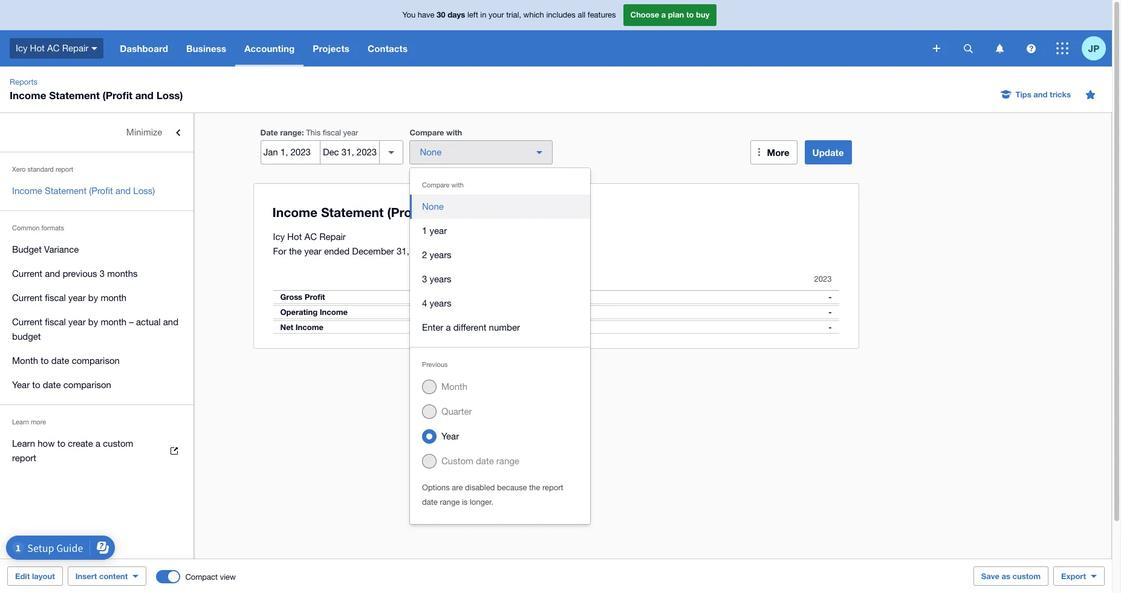 Task type: vqa. For each thing, say whether or not it's contained in the screenshot.


Task type: locate. For each thing, give the bounding box(es) containing it.
income statement (profit and loss) link
[[0, 179, 194, 203]]

- for net income
[[829, 322, 832, 332]]

none button
[[410, 140, 553, 165]]

1 vertical spatial by
[[88, 317, 98, 327]]

0 vertical spatial fiscal
[[323, 128, 341, 137]]

2 years
[[422, 250, 452, 260]]

buy
[[696, 10, 710, 20]]

0 vertical spatial hot
[[30, 43, 45, 53]]

statement
[[49, 89, 100, 102], [45, 186, 87, 196]]

by down current and previous 3 months link
[[88, 293, 98, 303]]

svg image left "jp"
[[1057, 42, 1069, 54]]

2 horizontal spatial report
[[542, 483, 563, 492]]

2 vertical spatial report
[[542, 483, 563, 492]]

ended
[[324, 246, 350, 256]]

1 vertical spatial the
[[529, 483, 540, 492]]

to up year to date comparison
[[41, 356, 49, 366]]

2 horizontal spatial a
[[662, 10, 666, 20]]

date down month to date comparison
[[43, 380, 61, 390]]

1 vertical spatial current
[[12, 293, 42, 303]]

1 vertical spatial years
[[430, 274, 452, 284]]

date up disabled
[[476, 456, 494, 466]]

year left ended
[[304, 246, 322, 256]]

1 horizontal spatial loss)
[[156, 89, 183, 102]]

reports income statement (profit and loss)
[[10, 77, 183, 102]]

contacts button
[[359, 30, 417, 67]]

projects button
[[304, 30, 359, 67]]

2 vertical spatial a
[[96, 439, 100, 449]]

2 vertical spatial range
[[440, 498, 460, 507]]

1 horizontal spatial range
[[440, 498, 460, 507]]

and inside the current fiscal year by month – actual and budget
[[163, 317, 178, 327]]

fiscal inside date range : this fiscal year
[[323, 128, 341, 137]]

custom
[[103, 439, 133, 449], [1013, 572, 1041, 581]]

to inside learn how to create a custom report
[[57, 439, 65, 449]]

0 horizontal spatial ac
[[47, 43, 60, 53]]

a for choose
[[662, 10, 666, 20]]

0 vertical spatial month
[[12, 356, 38, 366]]

year down quarter
[[442, 431, 459, 442]]

1 vertical spatial a
[[446, 322, 451, 333]]

1 by from the top
[[88, 293, 98, 303]]

minimize button
[[0, 120, 194, 145]]

income statement (profit and loss)
[[12, 186, 155, 196]]

3 - from the top
[[829, 322, 832, 332]]

fiscal down current fiscal year by month
[[45, 317, 66, 327]]

month inside the current fiscal year by month – actual and budget
[[101, 317, 127, 327]]

month down budget
[[12, 356, 38, 366]]

compare up none popup button
[[410, 128, 444, 137]]

0 vertical spatial current
[[12, 269, 42, 279]]

1 vertical spatial 2023
[[814, 275, 832, 284]]

icy up reports
[[16, 43, 27, 53]]

year for year
[[442, 431, 459, 442]]

icy for icy hot ac repair
[[16, 43, 27, 53]]

0 vertical spatial loss)
[[156, 89, 183, 102]]

income inside reports income statement (profit and loss)
[[10, 89, 46, 102]]

banner
[[0, 0, 1112, 67]]

have
[[418, 10, 435, 20]]

year inside button
[[442, 431, 459, 442]]

1 vertical spatial custom
[[1013, 572, 1041, 581]]

2 horizontal spatial range
[[496, 456, 520, 466]]

years right 2
[[430, 250, 452, 260]]

report right standard
[[56, 166, 73, 173]]

statement down 'xero standard report'
[[45, 186, 87, 196]]

compare up '1 year'
[[422, 181, 450, 189]]

0 horizontal spatial hot
[[30, 43, 45, 53]]

3 up 4
[[422, 274, 427, 284]]

fiscal inside the current fiscal year by month – actual and budget
[[45, 317, 66, 327]]

report output element
[[273, 269, 839, 334]]

hot
[[30, 43, 45, 53], [287, 232, 302, 242]]

1 vertical spatial loss)
[[133, 186, 155, 196]]

2 vertical spatial current
[[12, 317, 42, 327]]

hot inside popup button
[[30, 43, 45, 53]]

1 learn from the top
[[12, 419, 29, 426]]

1 horizontal spatial a
[[446, 322, 451, 333]]

0 horizontal spatial range
[[280, 128, 302, 137]]

are
[[452, 483, 463, 492]]

1 horizontal spatial custom
[[1013, 572, 1041, 581]]

current for current fiscal year by month – actual and budget
[[12, 317, 42, 327]]

1 current from the top
[[12, 269, 42, 279]]

0 horizontal spatial the
[[289, 246, 302, 256]]

1 vertical spatial compare
[[422, 181, 450, 189]]

0 vertical spatial comparison
[[72, 356, 120, 366]]

with
[[446, 128, 462, 137], [452, 181, 464, 189]]

income down xero
[[12, 186, 42, 196]]

by down current fiscal year by month link
[[88, 317, 98, 327]]

repair inside popup button
[[62, 43, 88, 53]]

compare
[[410, 128, 444, 137], [422, 181, 450, 189]]

1 horizontal spatial icy
[[273, 232, 285, 242]]

2
[[422, 250, 427, 260]]

range up select start date field
[[280, 128, 302, 137]]

to right how
[[57, 439, 65, 449]]

common
[[12, 224, 40, 232]]

svg image up reports income statement (profit and loss)
[[92, 47, 98, 50]]

0 vertical spatial repair
[[62, 43, 88, 53]]

svg image
[[1057, 42, 1069, 54], [1027, 44, 1036, 53], [92, 47, 98, 50]]

comparison down month to date comparison link
[[63, 380, 111, 390]]

statement up 'minimize' button in the top left of the page
[[49, 89, 100, 102]]

income for net income
[[296, 322, 324, 332]]

0 horizontal spatial svg image
[[933, 45, 941, 52]]

all
[[578, 10, 586, 20]]

report down learn more
[[12, 453, 36, 463]]

month to date comparison
[[12, 356, 120, 366]]

none
[[420, 147, 442, 157], [422, 201, 444, 212]]

trial,
[[506, 10, 521, 20]]

range left is
[[440, 498, 460, 507]]

income down profit at the left of the page
[[320, 307, 348, 317]]

tips
[[1016, 90, 1032, 99]]

learn
[[12, 419, 29, 426], [12, 439, 35, 449]]

0 horizontal spatial svg image
[[92, 47, 98, 50]]

income down reports link
[[10, 89, 46, 102]]

icy inside popup button
[[16, 43, 27, 53]]

1 vertical spatial repair
[[319, 232, 346, 242]]

-
[[829, 292, 832, 302], [829, 307, 832, 317], [829, 322, 832, 332]]

0 horizontal spatial custom
[[103, 439, 133, 449]]

0 vertical spatial icy
[[16, 43, 27, 53]]

range down year button
[[496, 456, 520, 466]]

3 current from the top
[[12, 317, 42, 327]]

0 vertical spatial (profit
[[103, 89, 132, 102]]

svg image up tips and tricks button at right top
[[1027, 44, 1036, 53]]

2 - from the top
[[829, 307, 832, 317]]

navigation
[[111, 30, 925, 67]]

ac up profit at the left of the page
[[305, 232, 317, 242]]

month
[[12, 356, 38, 366], [442, 382, 468, 392]]

year
[[343, 128, 358, 137], [430, 226, 447, 236], [304, 246, 322, 256], [68, 293, 86, 303], [68, 317, 86, 327]]

statement inside reports income statement (profit and loss)
[[49, 89, 100, 102]]

none inside popup button
[[420, 147, 442, 157]]

3 years
[[422, 274, 452, 284]]

3 years from the top
[[430, 298, 452, 308]]

month down months
[[101, 293, 127, 303]]

1 month from the top
[[101, 293, 127, 303]]

the inside icy hot ac repair for the year ended december 31, 2023
[[289, 246, 302, 256]]

the right for
[[289, 246, 302, 256]]

0 horizontal spatial report
[[12, 453, 36, 463]]

hot up reports
[[30, 43, 45, 53]]

income for reports income statement (profit and loss)
[[10, 89, 46, 102]]

create
[[68, 439, 93, 449]]

1 vertical spatial learn
[[12, 439, 35, 449]]

custom inside "button"
[[1013, 572, 1041, 581]]

1 horizontal spatial the
[[529, 483, 540, 492]]

hot for icy hot ac repair for the year ended december 31, 2023
[[287, 232, 302, 242]]

0 vertical spatial -
[[829, 292, 832, 302]]

1 vertical spatial ac
[[305, 232, 317, 242]]

date range : this fiscal year
[[260, 128, 358, 137]]

year up learn more
[[12, 380, 30, 390]]

2 horizontal spatial svg image
[[1057, 42, 1069, 54]]

more button
[[750, 140, 798, 165]]

0 horizontal spatial icy
[[16, 43, 27, 53]]

current fiscal year by month – actual and budget
[[12, 317, 178, 342]]

Select start date field
[[261, 141, 320, 164]]

a inside enter a different number button
[[446, 322, 451, 333]]

by
[[88, 293, 98, 303], [88, 317, 98, 327]]

0 horizontal spatial repair
[[62, 43, 88, 53]]

a for enter
[[446, 322, 451, 333]]

month inside button
[[442, 382, 468, 392]]

comparison up year to date comparison link
[[72, 356, 120, 366]]

1 vertical spatial hot
[[287, 232, 302, 242]]

custom right create
[[103, 439, 133, 449]]

income
[[10, 89, 46, 102], [12, 186, 42, 196], [320, 307, 348, 317], [296, 322, 324, 332]]

1 vertical spatial none
[[422, 201, 444, 212]]

features
[[588, 10, 616, 20]]

hot up gross
[[287, 232, 302, 242]]

fiscal for current fiscal year by month
[[45, 293, 66, 303]]

jp button
[[1082, 30, 1112, 67]]

1 horizontal spatial hot
[[287, 232, 302, 242]]

2 vertical spatial years
[[430, 298, 452, 308]]

list box containing none
[[410, 168, 590, 524]]

export button
[[1054, 567, 1105, 586]]

loss) up minimize
[[156, 89, 183, 102]]

accounting
[[244, 43, 295, 54]]

repair inside icy hot ac repair for the year ended december 31, 2023
[[319, 232, 346, 242]]

ac inside icy hot ac repair for the year ended december 31, 2023
[[305, 232, 317, 242]]

report inside options are disabled because the report date range is longer.
[[542, 483, 563, 492]]

1 horizontal spatial 2023
[[814, 275, 832, 284]]

ac inside icy hot ac repair popup button
[[47, 43, 60, 53]]

repair up reports income statement (profit and loss)
[[62, 43, 88, 53]]

a left the plan
[[662, 10, 666, 20]]

enter a different number
[[422, 322, 520, 333]]

0 vertical spatial statement
[[49, 89, 100, 102]]

1 year
[[422, 226, 447, 236]]

days
[[448, 10, 465, 20]]

1 vertical spatial report
[[12, 453, 36, 463]]

2 vertical spatial fiscal
[[45, 317, 66, 327]]

compare with up '1 year'
[[422, 181, 464, 189]]

0 vertical spatial learn
[[12, 419, 29, 426]]

2 vertical spatial -
[[829, 322, 832, 332]]

1 horizontal spatial svg image
[[964, 44, 973, 53]]

custom right as
[[1013, 572, 1041, 581]]

a
[[662, 10, 666, 20], [446, 322, 451, 333], [96, 439, 100, 449]]

insert content
[[75, 572, 128, 581]]

you
[[403, 10, 416, 20]]

0 vertical spatial a
[[662, 10, 666, 20]]

and
[[135, 89, 154, 102], [1034, 90, 1048, 99], [115, 186, 131, 196], [45, 269, 60, 279], [163, 317, 178, 327]]

dashboard link
[[111, 30, 177, 67]]

year
[[12, 380, 30, 390], [442, 431, 459, 442]]

learn inside learn how to create a custom report
[[12, 439, 35, 449]]

custom
[[442, 456, 473, 466]]

edit layout
[[15, 572, 55, 581]]

year right 1
[[430, 226, 447, 236]]

comparison
[[72, 356, 120, 366], [63, 380, 111, 390]]

quarter button
[[410, 399, 590, 424]]

2 years from the top
[[430, 274, 452, 284]]

2023
[[412, 246, 432, 256], [814, 275, 832, 284]]

(profit down 'minimize' button in the top left of the page
[[89, 186, 113, 196]]

1 horizontal spatial ac
[[305, 232, 317, 242]]

1 vertical spatial -
[[829, 307, 832, 317]]

options are disabled because the report date range is longer.
[[422, 483, 563, 507]]

learn down learn more
[[12, 439, 35, 449]]

by for current fiscal year by month
[[88, 293, 98, 303]]

none right list of convenience dates icon
[[420, 147, 442, 157]]

2 horizontal spatial svg image
[[996, 44, 1004, 53]]

budget variance link
[[0, 238, 194, 262]]

choose
[[631, 10, 659, 20]]

3 left months
[[100, 269, 105, 279]]

month left –
[[101, 317, 127, 327]]

2 learn from the top
[[12, 439, 35, 449]]

with down none popup button
[[452, 181, 464, 189]]

date down 'options'
[[422, 498, 438, 507]]

none up '1 year'
[[422, 201, 444, 212]]

0 horizontal spatial 2023
[[412, 246, 432, 256]]

date up year to date comparison
[[51, 356, 69, 366]]

1 vertical spatial icy
[[273, 232, 285, 242]]

date inside options are disabled because the report date range is longer.
[[422, 498, 438, 507]]

fiscal down current and previous 3 months
[[45, 293, 66, 303]]

1 vertical spatial month
[[101, 317, 127, 327]]

report right the because
[[542, 483, 563, 492]]

current inside the current fiscal year by month – actual and budget
[[12, 317, 42, 327]]

0 vertical spatial report
[[56, 166, 73, 173]]

1 horizontal spatial repair
[[319, 232, 346, 242]]

1 horizontal spatial month
[[442, 382, 468, 392]]

year for year to date comparison
[[12, 380, 30, 390]]

0 horizontal spatial a
[[96, 439, 100, 449]]

current fiscal year by month link
[[0, 286, 194, 310]]

2 month from the top
[[101, 317, 127, 327]]

1 - from the top
[[829, 292, 832, 302]]

0 vertical spatial year
[[12, 380, 30, 390]]

0 horizontal spatial year
[[12, 380, 30, 390]]

by inside the current fiscal year by month – actual and budget
[[88, 317, 98, 327]]

years
[[430, 250, 452, 260], [430, 274, 452, 284], [430, 298, 452, 308]]

this
[[306, 128, 321, 137]]

repair up ended
[[319, 232, 346, 242]]

and inside button
[[1034, 90, 1048, 99]]

income down operating income
[[296, 322, 324, 332]]

repair for icy hot ac repair for the year ended december 31, 2023
[[319, 232, 346, 242]]

different
[[453, 322, 487, 333]]

ac up reports income statement (profit and loss)
[[47, 43, 60, 53]]

(profit up 'minimize' button in the top left of the page
[[103, 89, 132, 102]]

2 by from the top
[[88, 317, 98, 327]]

0 horizontal spatial loss)
[[133, 186, 155, 196]]

0 vertical spatial the
[[289, 246, 302, 256]]

1 vertical spatial range
[[496, 456, 520, 466]]

1 years from the top
[[430, 250, 452, 260]]

reports
[[10, 77, 37, 86]]

learn left more
[[12, 419, 29, 426]]

2 current from the top
[[12, 293, 42, 303]]

0 vertical spatial 2023
[[412, 246, 432, 256]]

0 vertical spatial custom
[[103, 439, 133, 449]]

4 years
[[422, 298, 452, 308]]

save as custom
[[982, 572, 1041, 581]]

years for 2 years
[[430, 250, 452, 260]]

actual
[[136, 317, 161, 327]]

save as custom button
[[974, 567, 1049, 586]]

fiscal inside current fiscal year by month link
[[45, 293, 66, 303]]

to
[[686, 10, 694, 20], [41, 356, 49, 366], [32, 380, 40, 390], [57, 439, 65, 449]]

0 vertical spatial ac
[[47, 43, 60, 53]]

a right create
[[96, 439, 100, 449]]

comparison for year to date comparison
[[63, 380, 111, 390]]

learn for learn how to create a custom report
[[12, 439, 35, 449]]

business
[[186, 43, 226, 54]]

0 vertical spatial month
[[101, 293, 127, 303]]

svg image
[[964, 44, 973, 53], [996, 44, 1004, 53], [933, 45, 941, 52]]

current for current fiscal year by month
[[12, 293, 42, 303]]

minimize
[[126, 127, 162, 137]]

month to date comparison link
[[0, 349, 194, 373]]

for
[[273, 246, 287, 256]]

years down '2 years'
[[430, 274, 452, 284]]

icy up for
[[273, 232, 285, 242]]

custom date range button
[[410, 449, 590, 474]]

1 vertical spatial month
[[442, 382, 468, 392]]

hot for icy hot ac repair
[[30, 43, 45, 53]]

icy
[[16, 43, 27, 53], [273, 232, 285, 242]]

1 horizontal spatial year
[[442, 431, 459, 442]]

Select end date field
[[321, 141, 379, 164]]

0 vertical spatial compare with
[[410, 128, 462, 137]]

export
[[1062, 572, 1086, 581]]

0 vertical spatial by
[[88, 293, 98, 303]]

1 vertical spatial fiscal
[[45, 293, 66, 303]]

hot inside icy hot ac repair for the year ended december 31, 2023
[[287, 232, 302, 242]]

comparison for month to date comparison
[[72, 356, 120, 366]]

contacts
[[368, 43, 408, 54]]

- for gross profit
[[829, 292, 832, 302]]

insert content button
[[68, 567, 147, 586]]

0 vertical spatial none
[[420, 147, 442, 157]]

month up quarter
[[442, 382, 468, 392]]

1 vertical spatial year
[[442, 431, 459, 442]]

a right enter
[[446, 322, 451, 333]]

1 horizontal spatial report
[[56, 166, 73, 173]]

loss) down minimize
[[133, 186, 155, 196]]

with up none popup button
[[446, 128, 462, 137]]

- for operating income
[[829, 307, 832, 317]]

0 horizontal spatial month
[[12, 356, 38, 366]]

compare with up none popup button
[[410, 128, 462, 137]]

group
[[410, 168, 590, 524]]

years right 4
[[430, 298, 452, 308]]

year up select end date field
[[343, 128, 358, 137]]

the right the because
[[529, 483, 540, 492]]

1 vertical spatial comparison
[[63, 380, 111, 390]]

list box
[[410, 168, 590, 524]]

current and previous 3 months
[[12, 269, 138, 279]]

year down current fiscal year by month
[[68, 317, 86, 327]]

icy inside icy hot ac repair for the year ended december 31, 2023
[[273, 232, 285, 242]]

0 vertical spatial years
[[430, 250, 452, 260]]

compact view
[[185, 572, 236, 582]]

fiscal right this
[[323, 128, 341, 137]]



Task type: describe. For each thing, give the bounding box(es) containing it.
tricks
[[1050, 90, 1071, 99]]

icy hot ac repair for the year ended december 31, 2023
[[273, 232, 432, 256]]

by for current fiscal year by month – actual and budget
[[88, 317, 98, 327]]

longer.
[[470, 498, 493, 507]]

and inside reports income statement (profit and loss)
[[135, 89, 154, 102]]

years for 3 years
[[430, 274, 452, 284]]

report inside learn how to create a custom report
[[12, 453, 36, 463]]

variance
[[44, 244, 79, 255]]

month for current fiscal year by month – actual and budget
[[101, 317, 127, 327]]

disabled
[[465, 483, 495, 492]]

as
[[1002, 572, 1011, 581]]

range inside button
[[496, 456, 520, 466]]

choose a plan to buy
[[631, 10, 710, 20]]

net
[[280, 322, 293, 332]]

month for month to date comparison
[[12, 356, 38, 366]]

formats
[[41, 224, 64, 232]]

years for 4 years
[[430, 298, 452, 308]]

enter
[[422, 322, 444, 333]]

current for current and previous 3 months
[[12, 269, 42, 279]]

edit
[[15, 572, 30, 581]]

remove from favorites image
[[1078, 82, 1103, 106]]

year to date comparison link
[[0, 373, 194, 397]]

previous
[[422, 361, 448, 368]]

0 vertical spatial range
[[280, 128, 302, 137]]

net income
[[280, 322, 324, 332]]

current and previous 3 months link
[[0, 262, 194, 286]]

1 vertical spatial statement
[[45, 186, 87, 196]]

current fiscal year by month
[[12, 293, 127, 303]]

reports link
[[5, 76, 42, 88]]

the inside options are disabled because the report date range is longer.
[[529, 483, 540, 492]]

months
[[107, 269, 138, 279]]

2023 inside icy hot ac repair for the year ended december 31, 2023
[[412, 246, 432, 256]]

date inside button
[[476, 456, 494, 466]]

ac for icy hot ac repair
[[47, 43, 60, 53]]

none inside button
[[422, 201, 444, 212]]

none button
[[410, 195, 590, 219]]

svg image inside icy hot ac repair popup button
[[92, 47, 98, 50]]

loss) inside reports income statement (profit and loss)
[[156, 89, 183, 102]]

plan
[[668, 10, 684, 20]]

1 vertical spatial with
[[452, 181, 464, 189]]

income for operating income
[[320, 307, 348, 317]]

0 vertical spatial compare
[[410, 128, 444, 137]]

1 horizontal spatial 3
[[422, 274, 427, 284]]

0 vertical spatial with
[[446, 128, 462, 137]]

update button
[[805, 140, 852, 165]]

to up more
[[32, 380, 40, 390]]

gross profit
[[280, 292, 325, 302]]

common formats
[[12, 224, 64, 232]]

gross
[[280, 292, 302, 302]]

year to date comparison
[[12, 380, 111, 390]]

:
[[302, 128, 304, 137]]

accounting button
[[235, 30, 304, 67]]

more
[[767, 147, 790, 158]]

quarter
[[442, 406, 472, 417]]

options
[[422, 483, 450, 492]]

loss) inside income statement (profit and loss) link
[[133, 186, 155, 196]]

learn for learn more
[[12, 419, 29, 426]]

icy for icy hot ac repair for the year ended december 31, 2023
[[273, 232, 285, 242]]

year inside date range : this fiscal year
[[343, 128, 358, 137]]

in
[[480, 10, 487, 20]]

view
[[220, 572, 236, 582]]

custom date range
[[442, 456, 520, 466]]

31,
[[397, 246, 409, 256]]

year button
[[410, 424, 590, 449]]

jp
[[1089, 43, 1100, 54]]

budget
[[12, 331, 41, 342]]

month button
[[410, 374, 590, 399]]

current fiscal year by month – actual and budget link
[[0, 310, 194, 349]]

1 vertical spatial (profit
[[89, 186, 113, 196]]

2023 inside the report output element
[[814, 275, 832, 284]]

1 horizontal spatial svg image
[[1027, 44, 1036, 53]]

ac for icy hot ac repair for the year ended december 31, 2023
[[305, 232, 317, 242]]

includes
[[546, 10, 576, 20]]

year inside the current fiscal year by month – actual and budget
[[68, 317, 86, 327]]

a inside learn how to create a custom report
[[96, 439, 100, 449]]

to left buy
[[686, 10, 694, 20]]

which
[[524, 10, 544, 20]]

learn how to create a custom report link
[[0, 432, 194, 471]]

you have 30 days left in your trial, which includes all features
[[403, 10, 616, 20]]

because
[[497, 483, 527, 492]]

fiscal for current fiscal year by month – actual and budget
[[45, 317, 66, 327]]

banner containing jp
[[0, 0, 1112, 67]]

edit layout button
[[7, 567, 63, 586]]

list of convenience dates image
[[379, 140, 404, 165]]

tips and tricks button
[[994, 85, 1078, 104]]

standard
[[27, 166, 54, 173]]

month for month
[[442, 382, 468, 392]]

learn more
[[12, 419, 46, 426]]

left
[[467, 10, 478, 20]]

budget
[[12, 244, 42, 255]]

range inside options are disabled because the report date range is longer.
[[440, 498, 460, 507]]

1 vertical spatial compare with
[[422, 181, 464, 189]]

repair for icy hot ac repair
[[62, 43, 88, 53]]

custom inside learn how to create a custom report
[[103, 439, 133, 449]]

year down current and previous 3 months
[[68, 293, 86, 303]]

operating income
[[280, 307, 348, 317]]

save
[[982, 572, 1000, 581]]

number
[[489, 322, 520, 333]]

date
[[260, 128, 278, 137]]

december
[[352, 246, 394, 256]]

insert
[[75, 572, 97, 581]]

xero standard report
[[12, 166, 73, 173]]

0 horizontal spatial 3
[[100, 269, 105, 279]]

Report title field
[[269, 199, 834, 227]]

more
[[31, 419, 46, 426]]

enter a different number button
[[410, 316, 590, 340]]

navigation containing dashboard
[[111, 30, 925, 67]]

dashboard
[[120, 43, 168, 54]]

compact
[[185, 572, 218, 582]]

projects
[[313, 43, 350, 54]]

business button
[[177, 30, 235, 67]]

month for current fiscal year by month
[[101, 293, 127, 303]]

icy hot ac repair button
[[0, 30, 111, 67]]

year inside icy hot ac repair for the year ended december 31, 2023
[[304, 246, 322, 256]]

your
[[489, 10, 504, 20]]

content
[[99, 572, 128, 581]]

learn how to create a custom report
[[12, 439, 133, 463]]

(profit inside reports income statement (profit and loss)
[[103, 89, 132, 102]]

group containing none
[[410, 168, 590, 524]]



